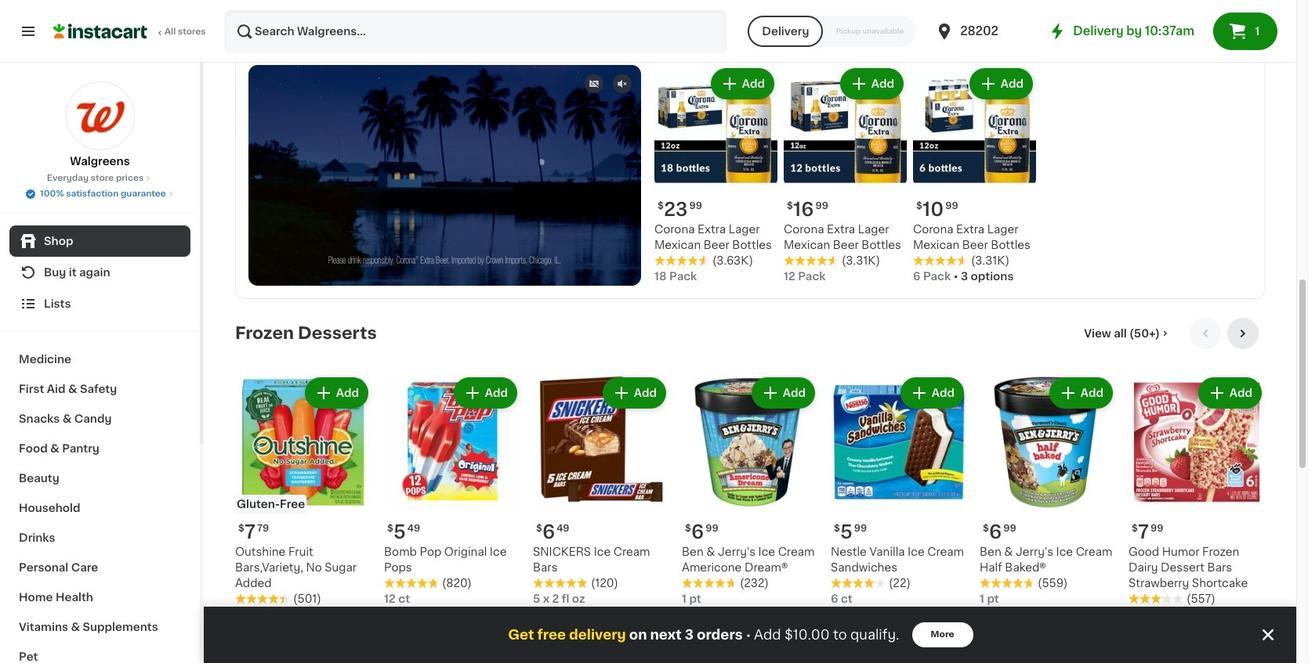Task type: describe. For each thing, give the bounding box(es) containing it.
extra for 16
[[827, 224, 855, 235]]

fl for 7
[[1158, 610, 1166, 621]]

$ 6 49
[[536, 524, 570, 542]]

2
[[552, 594, 559, 605]]

bomb
[[384, 547, 417, 558]]

3 inside get free delivery on next 3 orders • add $10.00 to qualify.
[[685, 629, 694, 642]]

original
[[444, 547, 487, 558]]

bottles for 23
[[732, 240, 772, 251]]

all stores
[[165, 27, 206, 36]]

6 up to
[[831, 594, 838, 605]]

dessert
[[1161, 563, 1205, 574]]

& for snacks & candy
[[62, 414, 72, 425]]

frozen desserts
[[235, 325, 377, 342]]

vanilla
[[870, 547, 905, 558]]

& right aid
[[68, 384, 77, 395]]

(820)
[[442, 579, 472, 590]]

7 for $ 7 99
[[1138, 524, 1149, 542]]

mexican for 16
[[784, 240, 830, 251]]

12 pack
[[784, 271, 826, 282]]

(22)
[[889, 579, 911, 590]]

12 ct for 7
[[235, 610, 261, 621]]

free
[[537, 629, 566, 642]]

pop
[[420, 547, 442, 558]]

extra for 10
[[956, 224, 985, 235]]

add button for $ 5 99
[[902, 379, 963, 408]]

x for 6
[[543, 594, 550, 605]]

(232)
[[740, 579, 769, 590]]

vitamins
[[19, 622, 68, 633]]

cream inside the ben & jerry's ice cream half baked®
[[1076, 547, 1113, 558]]

nestle vanilla ice cream sandwiches
[[831, 547, 964, 574]]

corona extra lager mexican beer bottles for 16
[[784, 224, 901, 251]]

it
[[69, 267, 77, 278]]

pt for half
[[987, 594, 999, 605]]

walgreens
[[70, 156, 130, 167]]

food
[[19, 444, 48, 455]]

delivery for delivery by 10:37am
[[1073, 25, 1124, 37]]

nestle
[[831, 547, 867, 558]]

$ for add button corresponding to $ 6 99
[[983, 524, 989, 534]]

pantry
[[62, 444, 99, 455]]

x for 7
[[1139, 610, 1145, 621]]

oz for 7
[[1168, 610, 1181, 621]]

mexican for 23
[[655, 240, 701, 251]]

buy
[[44, 267, 66, 278]]

99 for add button corresponding to $ 6 99
[[1004, 524, 1016, 534]]

ice inside snickers ice cream bars
[[594, 547, 611, 558]]

add button for $ 23 99
[[712, 70, 773, 98]]

first aid & safety link
[[9, 375, 190, 404]]

stores
[[178, 27, 206, 36]]

100% satisfaction guarantee button
[[24, 185, 176, 201]]

lists
[[44, 299, 71, 310]]

delivery by 10:37am
[[1073, 25, 1195, 37]]

23
[[664, 201, 688, 219]]

personal
[[19, 563, 68, 574]]

everyday store prices link
[[47, 172, 153, 185]]

treatment tracker modal dialog
[[204, 608, 1297, 664]]

outshine
[[235, 547, 286, 558]]

drinks link
[[9, 524, 190, 553]]

& for ben & jerry's ice cream half baked®
[[1004, 547, 1013, 558]]

$ for $ 16 99 add button
[[787, 202, 793, 211]]

ben for ben & jerry's ice cream americone dream®
[[682, 547, 704, 558]]

18 pack
[[655, 271, 697, 282]]

qualify.
[[850, 629, 900, 642]]

orders
[[697, 629, 743, 642]]

pet link
[[9, 643, 190, 664]]

everyday store prices
[[47, 174, 144, 183]]

• inside get free delivery on next 3 orders • add $10.00 to qualify.
[[746, 629, 751, 642]]

ct for $ 5 49
[[398, 594, 410, 605]]

add for $ 6 49
[[634, 388, 657, 399]]

corona image
[[248, 17, 284, 53]]

ice inside nestle vanilla ice cream sandwiches
[[908, 547, 925, 558]]

view all (50+)
[[1084, 328, 1160, 339]]

add for $ 6 99
[[1081, 388, 1104, 399]]

store
[[91, 174, 114, 183]]

$ 16 99
[[787, 201, 828, 219]]

feliz
[[290, 19, 330, 35]]

cream inside snickers ice cream bars
[[614, 547, 650, 558]]

ice for ben & jerry's ice cream americone dream®
[[758, 547, 775, 558]]

6 x 3 fl oz
[[1129, 610, 1181, 621]]

first aid & safety
[[19, 384, 117, 395]]

1 pt for ben & jerry's ice cream half baked®
[[980, 594, 999, 605]]

snacks & candy link
[[9, 404, 190, 434]]

7 for $ 7 79
[[244, 524, 256, 542]]

(3.31k) for 10
[[971, 256, 1010, 267]]

18
[[655, 271, 667, 282]]

add button for $ 16 99
[[842, 70, 902, 98]]

added
[[235, 579, 272, 590]]

6 inside "product" 'group'
[[913, 271, 921, 282]]

gluten-
[[237, 499, 280, 510]]

1 pt for ben & jerry's ice cream americone dream®
[[682, 594, 701, 605]]

view for view all (50+)
[[1084, 328, 1111, 339]]

no
[[306, 563, 322, 574]]

cream inside ben & jerry's ice cream americone dream®
[[778, 547, 815, 558]]

1 horizontal spatial 5
[[533, 594, 540, 605]]

6 up snickers
[[542, 524, 555, 542]]

add for $ 23 99
[[742, 79, 765, 90]]

10:37am
[[1145, 25, 1195, 37]]

delivery for delivery
[[762, 26, 809, 37]]

snickers
[[533, 547, 591, 558]]

ct for $ 7 79
[[249, 610, 261, 621]]

bars inside good humor frozen dairy dessert bars strawberry shortcake
[[1208, 563, 1232, 574]]

good humor frozen dairy dessert bars strawberry shortcake
[[1129, 547, 1248, 590]]

add for $ 16 99
[[872, 79, 894, 90]]

$ 6 99 for ben & jerry's ice cream half baked®
[[983, 524, 1016, 542]]

pet
[[19, 652, 38, 663]]

lists link
[[9, 288, 190, 320]]

5 x 2 fl oz
[[533, 594, 585, 605]]

beer for 10
[[962, 240, 988, 251]]

add for $ 5 49
[[485, 388, 508, 399]]

28202 button
[[935, 9, 1029, 53]]

12 for 7
[[235, 610, 247, 621]]

shop
[[44, 236, 73, 247]]

1 inside button
[[1255, 26, 1260, 37]]

add for $ 7 99
[[1230, 388, 1253, 399]]

pt for americone
[[689, 594, 701, 605]]

49 for 6
[[557, 524, 570, 534]]

vitamins & supplements
[[19, 622, 158, 633]]

dairy
[[1129, 563, 1158, 574]]

health
[[56, 593, 93, 604]]

corona for 10
[[913, 224, 954, 235]]

99 for $ 7 99 add button
[[1151, 524, 1164, 534]]

get
[[508, 629, 534, 642]]

$ 7 99
[[1132, 524, 1164, 542]]

ben & jerry's ice cream half baked®
[[980, 547, 1113, 574]]

ben & jerry's ice cream americone dream®
[[682, 547, 815, 574]]

99 up americone
[[706, 524, 719, 534]]

supplements
[[83, 622, 158, 633]]

dream®
[[745, 563, 788, 574]]

1 horizontal spatial more
[[1194, 29, 1230, 41]]

buy it again link
[[9, 257, 190, 288]]

lager for 10
[[987, 224, 1019, 235]]

100% satisfaction guarantee
[[40, 190, 166, 198]]

pack for 23
[[670, 271, 697, 282]]

5 for $ 5 99
[[840, 524, 853, 542]]

& for ben & jerry's ice cream americone dream®
[[706, 547, 715, 558]]

3 inside "product" 'group'
[[961, 271, 968, 282]]

delivery
[[569, 629, 626, 642]]

(557)
[[1187, 594, 1216, 605]]

oz for 6
[[572, 594, 585, 605]]

strawberry
[[1129, 579, 1189, 590]]

$ 10 99
[[916, 201, 958, 219]]

pops
[[384, 563, 412, 574]]

home health link
[[9, 583, 190, 613]]

jerry's for baked®
[[1016, 547, 1054, 558]]

99 for add button related to $ 5 99
[[854, 524, 867, 534]]

household
[[19, 503, 80, 514]]

service type group
[[748, 16, 917, 47]]

bars,variety,
[[235, 563, 303, 574]]



Task type: vqa. For each thing, say whether or not it's contained in the screenshot.
company to the top
no



Task type: locate. For each thing, give the bounding box(es) containing it.
1 horizontal spatial ct
[[398, 594, 410, 605]]

1 7 from the left
[[244, 524, 256, 542]]

2 horizontal spatial corona
[[913, 224, 954, 235]]

add button for $ 6 49
[[604, 379, 665, 408]]

0 horizontal spatial corona
[[655, 224, 695, 235]]

12 ct down pops
[[384, 594, 410, 605]]

(3.31k) for 16
[[842, 256, 880, 267]]

3 extra from the left
[[956, 224, 985, 235]]

49 for 5
[[407, 524, 420, 534]]

product group
[[655, 65, 778, 285], [784, 65, 907, 285], [913, 65, 1036, 285], [235, 375, 372, 623], [384, 375, 521, 608], [533, 375, 669, 608], [682, 375, 818, 622], [831, 375, 967, 608], [980, 375, 1116, 608], [1129, 375, 1265, 623]]

1 down half
[[980, 594, 985, 605]]

first
[[19, 384, 44, 395]]

lager for 16
[[858, 224, 889, 235]]

0 horizontal spatial x
[[543, 594, 550, 605]]

1 horizontal spatial beer
[[833, 240, 859, 251]]

view right by
[[1158, 29, 1191, 41]]

3 bottles from the left
[[991, 240, 1031, 251]]

view all (50+) button
[[1078, 318, 1177, 350]]

2 horizontal spatial corona extra lager mexican beer bottles
[[913, 224, 1031, 251]]

medicine link
[[9, 345, 190, 375]]

$ for add button corresponding to $ 6 49
[[536, 524, 542, 534]]

ben up half
[[980, 547, 1002, 558]]

add button for $ 6 99
[[1051, 379, 1112, 408]]

1 for ben & jerry's ice cream americone dream®
[[682, 594, 687, 605]]

1 pt down half
[[980, 594, 999, 605]]

$ inside $ 7 99
[[1132, 524, 1138, 534]]

cream up dream®
[[778, 547, 815, 558]]

(501)
[[293, 594, 321, 605]]

1 horizontal spatial 7
[[1138, 524, 1149, 542]]

•
[[954, 271, 958, 282], [746, 629, 751, 642]]

get free delivery on next 3 orders • add $10.00 to qualify.
[[508, 629, 900, 642]]

ben up americone
[[682, 547, 704, 558]]

99 for $ 23 99's add button
[[690, 202, 702, 211]]

1 horizontal spatial view
[[1158, 29, 1191, 41]]

item carousel region
[[235, 318, 1265, 630]]

0 horizontal spatial 12
[[235, 610, 247, 621]]

product group containing 10
[[913, 65, 1036, 285]]

100%
[[40, 190, 64, 198]]

0 horizontal spatial 3
[[685, 629, 694, 642]]

1 cream from the left
[[614, 547, 650, 558]]

99 inside $ 7 99
[[1151, 524, 1164, 534]]

& inside ben & jerry's ice cream americone dream®
[[706, 547, 715, 558]]

1 horizontal spatial corona extra lager mexican beer bottles
[[784, 224, 901, 251]]

household link
[[9, 494, 190, 524]]

fl down strawberry on the right bottom
[[1158, 610, 1166, 621]]

oz right 2
[[572, 594, 585, 605]]

& for vitamins & supplements
[[71, 622, 80, 633]]

99 up good
[[1151, 524, 1164, 534]]

pack down $ 16 99
[[798, 271, 826, 282]]

$ for add button related to $ 7 79
[[238, 524, 244, 534]]

0 horizontal spatial •
[[746, 629, 751, 642]]

1 bars from the left
[[533, 563, 558, 574]]

ct for $ 5 99
[[841, 594, 853, 605]]

2 horizontal spatial pack
[[923, 271, 951, 282]]

cream up (120)
[[614, 547, 650, 558]]

more right by
[[1194, 29, 1230, 41]]

jerry's up americone
[[718, 547, 756, 558]]

1 horizontal spatial 1 pt
[[980, 594, 999, 605]]

99 right the 16 at top right
[[816, 202, 828, 211]]

x
[[543, 594, 550, 605], [1139, 610, 1145, 621]]

mexican up 12 pack
[[784, 240, 830, 251]]

shop link
[[9, 226, 190, 257]]

corona
[[655, 224, 695, 235], [784, 224, 824, 235], [913, 224, 954, 235]]

12 for 16
[[784, 271, 796, 282]]

home health
[[19, 593, 93, 604]]

medicine
[[19, 354, 71, 365]]

$ 6 99 up half
[[983, 524, 1016, 542]]

2 bottles from the left
[[862, 240, 901, 251]]

beer for 16
[[833, 240, 859, 251]]

ct down added
[[249, 610, 261, 621]]

1 pt up sponsored badge image
[[682, 594, 701, 605]]

home
[[19, 593, 53, 604]]

snickers ice cream bars
[[533, 547, 650, 574]]

& inside the ben & jerry's ice cream half baked®
[[1004, 547, 1013, 558]]

1 horizontal spatial ben
[[980, 547, 1002, 558]]

beer
[[704, 240, 730, 251], [833, 240, 859, 251], [962, 240, 988, 251]]

$ inside "$ 7 79"
[[238, 524, 244, 534]]

pack left options
[[923, 271, 951, 282]]

6 up half
[[989, 524, 1002, 542]]

99
[[690, 202, 702, 211], [816, 202, 828, 211], [946, 202, 958, 211], [706, 524, 719, 534], [854, 524, 867, 534], [1004, 524, 1016, 534], [1151, 524, 1164, 534]]

1 button
[[1213, 13, 1278, 50]]

ben inside ben & jerry's ice cream americone dream®
[[682, 547, 704, 558]]

1 horizontal spatial •
[[954, 271, 958, 282]]

2 horizontal spatial 1
[[1255, 26, 1260, 37]]

3 corona from the left
[[913, 224, 954, 235]]

1 extra from the left
[[698, 224, 726, 235]]

on
[[629, 629, 647, 642]]

0 horizontal spatial mexican
[[655, 240, 701, 251]]

99 for $ 10 99's add button
[[946, 202, 958, 211]]

ben inside the ben & jerry's ice cream half baked®
[[980, 547, 1002, 558]]

3 right next
[[685, 629, 694, 642]]

add button for $ 10 99
[[971, 70, 1032, 98]]

baked®
[[1005, 563, 1046, 574]]

0 horizontal spatial fl
[[562, 594, 569, 605]]

bottles for 10
[[991, 240, 1031, 251]]

0 horizontal spatial $ 6 99
[[685, 524, 719, 542]]

3 down strawberry on the right bottom
[[1148, 610, 1155, 621]]

$ for $ 7 99 add button
[[1132, 524, 1138, 534]]

0 horizontal spatial extra
[[698, 224, 726, 235]]

1 horizontal spatial oz
[[1168, 610, 1181, 621]]

frozen left desserts
[[235, 325, 294, 342]]

2 horizontal spatial mexican
[[913, 240, 960, 251]]

frozen up shortcake in the bottom right of the page
[[1203, 547, 1240, 558]]

2 horizontal spatial 5
[[840, 524, 853, 542]]

view left all
[[1084, 328, 1111, 339]]

2 vertical spatial 12
[[235, 610, 247, 621]]

frozen
[[235, 325, 294, 342], [1203, 547, 1240, 558]]

• left options
[[954, 271, 958, 282]]

3
[[961, 271, 968, 282], [1148, 610, 1155, 621], [685, 629, 694, 642]]

guarantee
[[121, 190, 166, 198]]

49 inside '$ 6 49'
[[557, 524, 570, 534]]

12 inside "product" 'group'
[[784, 271, 796, 282]]

ice inside bomb pop original ice pops
[[490, 547, 507, 558]]

$ inside $ 5 99
[[834, 524, 840, 534]]

2 extra from the left
[[827, 224, 855, 235]]

2 ben from the left
[[980, 547, 1002, 558]]

2 bars from the left
[[1208, 563, 1232, 574]]

delivery button
[[748, 16, 823, 47]]

0 horizontal spatial 12 ct
[[235, 610, 261, 621]]

1 horizontal spatial (3.31k)
[[971, 256, 1010, 267]]

jerry's inside the ben & jerry's ice cream half baked®
[[1016, 547, 1054, 558]]

1 vertical spatial 12
[[384, 594, 396, 605]]

1 ice from the left
[[490, 547, 507, 558]]

$ for $ 23 99's add button
[[658, 202, 664, 211]]

jerry's up baked®
[[1016, 547, 1054, 558]]

2 horizontal spatial extra
[[956, 224, 985, 235]]

2 beer from the left
[[833, 240, 859, 251]]

delivery by 10:37am link
[[1048, 22, 1195, 41]]

extra down $ 23 99
[[698, 224, 726, 235]]

2 jerry's from the left
[[1016, 547, 1054, 558]]

$ inside $ 16 99
[[787, 202, 793, 211]]

product group containing 16
[[784, 65, 907, 285]]

4 cream from the left
[[1076, 547, 1113, 558]]

beauty
[[19, 473, 59, 484]]

ice inside ben & jerry's ice cream americone dream®
[[758, 547, 775, 558]]

2 49 from the left
[[557, 524, 570, 534]]

0 vertical spatial 12 ct
[[384, 594, 410, 605]]

5 left 2
[[533, 594, 540, 605]]

99 inside $ 23 99
[[690, 202, 702, 211]]

add for $ 7 79
[[336, 388, 359, 399]]

pt down half
[[987, 594, 999, 605]]

$ 23 99
[[658, 201, 702, 219]]

1 horizontal spatial 49
[[557, 524, 570, 534]]

0 horizontal spatial view
[[1084, 328, 1111, 339]]

add button for $ 5 49
[[455, 379, 516, 408]]

(559)
[[1038, 579, 1068, 590]]

• inside "product" 'group'
[[954, 271, 958, 282]]

navidad
[[334, 19, 406, 35]]

99 right 23
[[690, 202, 702, 211]]

0 horizontal spatial more
[[931, 631, 955, 640]]

corona down the 10
[[913, 224, 954, 235]]

mexican up 18 pack
[[655, 240, 701, 251]]

0 horizontal spatial beer
[[704, 240, 730, 251]]

0 horizontal spatial 5
[[393, 524, 406, 542]]

delivery
[[1073, 25, 1124, 37], [762, 26, 809, 37]]

0 vertical spatial •
[[954, 271, 958, 282]]

sponsored badge image
[[682, 609, 729, 618]]

1 (3.31k) from the left
[[842, 256, 880, 267]]

1 horizontal spatial mexican
[[784, 240, 830, 251]]

1 horizontal spatial corona
[[784, 224, 824, 235]]

0 vertical spatial more
[[1194, 29, 1230, 41]]

all stores link
[[53, 9, 207, 53]]

1 horizontal spatial bars
[[1208, 563, 1232, 574]]

99 up baked®
[[1004, 524, 1016, 534]]

1 lager from the left
[[729, 224, 760, 235]]

1 vertical spatial •
[[746, 629, 751, 642]]

ice right vanilla
[[908, 547, 925, 558]]

5 up bomb on the left
[[393, 524, 406, 542]]

food & pantry
[[19, 444, 99, 455]]

0 vertical spatial x
[[543, 594, 550, 605]]

0 horizontal spatial 1 pt
[[682, 594, 701, 605]]

16
[[793, 201, 814, 219]]

extra down $ 16 99
[[827, 224, 855, 235]]

1 horizontal spatial delivery
[[1073, 25, 1124, 37]]

mexican
[[655, 240, 701, 251], [784, 240, 830, 251], [913, 240, 960, 251]]

12
[[784, 271, 796, 282], [384, 594, 396, 605], [235, 610, 247, 621]]

1 for ben & jerry's ice cream half baked®
[[980, 594, 985, 605]]

mexican for 10
[[913, 240, 960, 251]]

add
[[742, 79, 765, 90], [872, 79, 894, 90], [1001, 79, 1024, 90], [336, 388, 359, 399], [485, 388, 508, 399], [634, 388, 657, 399], [783, 388, 806, 399], [932, 388, 955, 399], [1081, 388, 1104, 399], [1230, 388, 1253, 399], [754, 629, 781, 642]]

corona for 16
[[784, 224, 824, 235]]

3 pack from the left
[[923, 271, 951, 282]]

beer for 23
[[704, 240, 730, 251]]

49 inside $ 5 49
[[407, 524, 420, 534]]

99 for $ 16 99 add button
[[816, 202, 828, 211]]

corona extra lager mexican beer bottles down $ 16 99
[[784, 224, 901, 251]]

corona down the 16 at top right
[[784, 224, 824, 235]]

0 horizontal spatial bars
[[533, 563, 558, 574]]

1 vertical spatial fl
[[1158, 610, 1166, 621]]

6 down $ 10 99
[[913, 271, 921, 282]]

cream inside nestle vanilla ice cream sandwiches
[[928, 547, 964, 558]]

0 horizontal spatial (3.31k)
[[842, 256, 880, 267]]

add button for $ 7 79
[[306, 379, 367, 408]]

ct down pops
[[398, 594, 410, 605]]

jerry's
[[718, 547, 756, 558], [1016, 547, 1054, 558]]

None search field
[[224, 9, 728, 53]]

0 horizontal spatial pack
[[670, 271, 697, 282]]

ct down sandwiches
[[841, 594, 853, 605]]

vitamins & supplements link
[[9, 613, 190, 643]]

$ for add button related to $ 5 99
[[834, 524, 840, 534]]

by
[[1127, 25, 1142, 37]]

1 horizontal spatial extra
[[827, 224, 855, 235]]

corona extra lager mexican beer bottles up (3.63k)
[[655, 224, 772, 251]]

2 horizontal spatial lager
[[987, 224, 1019, 235]]

view inside popup button
[[1084, 328, 1111, 339]]

oz down strawberry on the right bottom
[[1168, 610, 1181, 621]]

0 horizontal spatial corona extra lager mexican beer bottles
[[655, 224, 772, 251]]

pack
[[670, 271, 697, 282], [798, 271, 826, 282], [923, 271, 951, 282]]

1 1 pt from the left
[[682, 594, 701, 605]]

99 inside $ 10 99
[[946, 202, 958, 211]]

1 horizontal spatial fl
[[1158, 610, 1166, 621]]

& down the health
[[71, 622, 80, 633]]

0 horizontal spatial oz
[[572, 594, 585, 605]]

1 horizontal spatial pt
[[987, 594, 999, 605]]

$ inside '$ 6 49'
[[536, 524, 542, 534]]

2 vertical spatial 3
[[685, 629, 694, 642]]

1 vertical spatial 12 ct
[[235, 610, 261, 621]]

everyday
[[47, 174, 89, 183]]

1 horizontal spatial bottles
[[862, 240, 901, 251]]

bars up shortcake in the bottom right of the page
[[1208, 563, 1232, 574]]

2 $ 6 99 from the left
[[983, 524, 1016, 542]]

0 vertical spatial frozen
[[235, 325, 294, 342]]

12 ct down added
[[235, 610, 261, 621]]

12 ct for 5
[[384, 594, 410, 605]]

Search field
[[226, 11, 726, 52]]

2 corona from the left
[[784, 224, 824, 235]]

1 bottles from the left
[[732, 240, 772, 251]]

5 up nestle at right bottom
[[840, 524, 853, 542]]

1 vertical spatial more
[[931, 631, 955, 640]]

bomb pop original ice pops
[[384, 547, 507, 574]]

$
[[658, 202, 664, 211], [787, 202, 793, 211], [916, 202, 923, 211], [238, 524, 244, 534], [387, 524, 393, 534], [536, 524, 542, 534], [685, 524, 691, 534], [834, 524, 840, 534], [983, 524, 989, 534], [1132, 524, 1138, 534]]

1 horizontal spatial lager
[[858, 224, 889, 235]]

ice inside the ben & jerry's ice cream half baked®
[[1056, 547, 1073, 558]]

next
[[650, 629, 682, 642]]

1 horizontal spatial 3
[[961, 271, 968, 282]]

1 horizontal spatial jerry's
[[1016, 547, 1054, 558]]

extra for 23
[[698, 224, 726, 235]]

lager
[[729, 224, 760, 235], [858, 224, 889, 235], [987, 224, 1019, 235]]

bars down snickers
[[533, 563, 558, 574]]

2 cream from the left
[[778, 547, 815, 558]]

0 vertical spatial fl
[[562, 594, 569, 605]]

49
[[407, 524, 420, 534], [557, 524, 570, 534]]

sugar
[[325, 563, 357, 574]]

99 inside $ 16 99
[[816, 202, 828, 211]]

corona extra lager mexican beer bottles for 10
[[913, 224, 1031, 251]]

beauty link
[[9, 464, 190, 494]]

3 ice from the left
[[758, 547, 775, 558]]

product group containing 23
[[655, 65, 778, 285]]

corona extra lager mexican beer bottles for 23
[[655, 224, 772, 251]]

1 corona from the left
[[655, 224, 695, 235]]

instacart logo image
[[53, 22, 147, 41]]

1 vertical spatial oz
[[1168, 610, 1181, 621]]

2 1 pt from the left
[[980, 594, 999, 605]]

ice for bomb pop original ice pops
[[490, 547, 507, 558]]

pt up sponsored badge image
[[689, 594, 701, 605]]

ice
[[490, 547, 507, 558], [594, 547, 611, 558], [758, 547, 775, 558], [908, 547, 925, 558], [1056, 547, 1073, 558]]

2 horizontal spatial beer
[[962, 240, 988, 251]]

0 vertical spatial view
[[1158, 29, 1191, 41]]

$ 5 99
[[834, 524, 867, 542]]

1 right view more
[[1255, 26, 1260, 37]]

ben for ben & jerry's ice cream half baked®
[[980, 547, 1002, 558]]

cream left good
[[1076, 547, 1113, 558]]

3 lager from the left
[[987, 224, 1019, 235]]

5 ice from the left
[[1056, 547, 1073, 558]]

12 down pops
[[384, 594, 396, 605]]

1 vertical spatial view
[[1084, 328, 1111, 339]]

pack for 16
[[798, 271, 826, 282]]

$10.00
[[785, 629, 830, 642]]

0 horizontal spatial delivery
[[762, 26, 809, 37]]

0 horizontal spatial 7
[[244, 524, 256, 542]]

prices
[[116, 174, 144, 183]]

fl
[[562, 594, 569, 605], [1158, 610, 1166, 621]]

0 horizontal spatial pt
[[689, 594, 701, 605]]

0 horizontal spatial lager
[[729, 224, 760, 235]]

add button
[[712, 70, 773, 98], [842, 70, 902, 98], [971, 70, 1032, 98], [306, 379, 367, 408], [455, 379, 516, 408], [604, 379, 665, 408], [753, 379, 814, 408], [902, 379, 963, 408], [1051, 379, 1112, 408], [1200, 379, 1260, 408]]

1 49 from the left
[[407, 524, 420, 534]]

1 ben from the left
[[682, 547, 704, 558]]

& left candy
[[62, 414, 72, 425]]

jerry's inside ben & jerry's ice cream americone dream®
[[718, 547, 756, 558]]

2 pack from the left
[[798, 271, 826, 282]]

$ 6 99 up americone
[[685, 524, 719, 542]]

3 beer from the left
[[962, 240, 988, 251]]

& right food
[[50, 444, 59, 455]]

2 pt from the left
[[987, 594, 999, 605]]

& up americone
[[706, 547, 715, 558]]

3 corona extra lager mexican beer bottles from the left
[[913, 224, 1031, 251]]

7 up good
[[1138, 524, 1149, 542]]

add for $ 5 99
[[932, 388, 955, 399]]

cream
[[614, 547, 650, 558], [778, 547, 815, 558], [928, 547, 964, 558], [1076, 547, 1113, 558]]

6 up americone
[[691, 524, 704, 542]]

2 mexican from the left
[[784, 240, 830, 251]]

0 vertical spatial oz
[[572, 594, 585, 605]]

3 cream from the left
[[928, 547, 964, 558]]

0 horizontal spatial bottles
[[732, 240, 772, 251]]

0 horizontal spatial 1
[[682, 594, 687, 605]]

2 ice from the left
[[594, 547, 611, 558]]

2 lager from the left
[[858, 224, 889, 235]]

delivery inside delivery by 10:37am link
[[1073, 25, 1124, 37]]

2 horizontal spatial bottles
[[991, 240, 1031, 251]]

2 corona extra lager mexican beer bottles from the left
[[784, 224, 901, 251]]

1 beer from the left
[[704, 240, 730, 251]]

0 vertical spatial 3
[[961, 271, 968, 282]]

5 for $ 5 49
[[393, 524, 406, 542]]

satisfaction
[[66, 190, 119, 198]]

mexican down $ 10 99
[[913, 240, 960, 251]]

view for view more
[[1158, 29, 1191, 41]]

walgreens logo image
[[65, 82, 134, 151]]

3 inside item carousel region
[[1148, 610, 1155, 621]]

• right orders
[[746, 629, 751, 642]]

more right qualify.
[[931, 631, 955, 640]]

ben
[[682, 547, 704, 558], [980, 547, 1002, 558]]

more inside button
[[931, 631, 955, 640]]

$ for $ 5 49 add button
[[387, 524, 393, 534]]

view more
[[1158, 29, 1230, 41]]

1 corona extra lager mexican beer bottles from the left
[[655, 224, 772, 251]]

99 right the 10
[[946, 202, 958, 211]]

10
[[923, 201, 944, 219]]

frozen inside good humor frozen dairy dessert bars strawberry shortcake
[[1203, 547, 1240, 558]]

$ inside $ 23 99
[[658, 202, 664, 211]]

ice up dream®
[[758, 547, 775, 558]]

1 horizontal spatial 12
[[384, 594, 396, 605]]

$ for $ 10 99's add button
[[916, 202, 923, 211]]

1 horizontal spatial 12 ct
[[384, 594, 410, 605]]

1
[[1255, 26, 1260, 37], [682, 594, 687, 605], [980, 594, 985, 605]]

walgreens link
[[65, 82, 134, 169]]

free
[[280, 499, 305, 510]]

5
[[393, 524, 406, 542], [840, 524, 853, 542], [533, 594, 540, 605]]

ct
[[398, 594, 410, 605], [841, 594, 853, 605], [249, 610, 261, 621]]

fl for 6
[[562, 594, 569, 605]]

2 horizontal spatial 3
[[1148, 610, 1155, 621]]

bottles for 16
[[862, 240, 901, 251]]

1 horizontal spatial $ 6 99
[[983, 524, 1016, 542]]

add inside get free delivery on next 3 orders • add $10.00 to qualify.
[[754, 629, 781, 642]]

corona extra lager mexican beer bottles up the 6 pack • 3 options
[[913, 224, 1031, 251]]

12 for 5
[[384, 594, 396, 605]]

extra down $ 10 99
[[956, 224, 985, 235]]

cream right vanilla
[[928, 547, 964, 558]]

0 horizontal spatial ct
[[249, 610, 261, 621]]

corona down 23
[[655, 224, 695, 235]]

add button for $ 7 99
[[1200, 379, 1260, 408]]

0 horizontal spatial ben
[[682, 547, 704, 558]]

2 (3.31k) from the left
[[971, 256, 1010, 267]]

12 down the 16 at top right
[[784, 271, 796, 282]]

0 horizontal spatial 49
[[407, 524, 420, 534]]

12 down added
[[235, 610, 247, 621]]

jerry's for dream®
[[718, 547, 756, 558]]

(3.63k)
[[713, 256, 753, 267]]

$ 5 49
[[387, 524, 420, 542]]

49 up snickers
[[557, 524, 570, 534]]

2 horizontal spatial ct
[[841, 594, 853, 605]]

2 horizontal spatial 12
[[784, 271, 796, 282]]

1 vertical spatial x
[[1139, 610, 1145, 621]]

pack right 18
[[670, 271, 697, 282]]

4 ice from the left
[[908, 547, 925, 558]]

add for $ 10 99
[[1001, 79, 1024, 90]]

care
[[71, 563, 98, 574]]

humor
[[1162, 547, 1200, 558]]

personal care
[[19, 563, 98, 574]]

delivery inside delivery button
[[762, 26, 809, 37]]

feliz navidad
[[290, 19, 406, 35]]

1 horizontal spatial frozen
[[1203, 547, 1240, 558]]

1 jerry's from the left
[[718, 547, 756, 558]]

3 mexican from the left
[[913, 240, 960, 251]]

1 $ 6 99 from the left
[[685, 524, 719, 542]]

& for food & pantry
[[50, 444, 59, 455]]

$ 7 79
[[238, 524, 269, 542]]

x left 2
[[543, 594, 550, 605]]

0 vertical spatial 12
[[784, 271, 796, 282]]

1 horizontal spatial x
[[1139, 610, 1145, 621]]

49 up bomb on the left
[[407, 524, 420, 534]]

(3.31k)
[[842, 256, 880, 267], [971, 256, 1010, 267]]

ice up (120)
[[594, 547, 611, 558]]

$ inside $ 10 99
[[916, 202, 923, 211]]

3 left options
[[961, 271, 968, 282]]

0 horizontal spatial jerry's
[[718, 547, 756, 558]]

1 vertical spatial 3
[[1148, 610, 1155, 621]]

safety
[[80, 384, 117, 395]]

$ inside $ 5 49
[[387, 524, 393, 534]]

7 left "79"
[[244, 524, 256, 542]]

1 pt from the left
[[689, 594, 701, 605]]

1 mexican from the left
[[655, 240, 701, 251]]

(50+)
[[1130, 328, 1160, 339]]

99 inside $ 5 99
[[854, 524, 867, 534]]

1 up sponsored badge image
[[682, 594, 687, 605]]

lager for 23
[[729, 224, 760, 235]]

1 pack from the left
[[670, 271, 697, 282]]

6 down strawberry on the right bottom
[[1129, 610, 1136, 621]]

1 horizontal spatial pack
[[798, 271, 826, 282]]

0 horizontal spatial frozen
[[235, 325, 294, 342]]

ice right original
[[490, 547, 507, 558]]

ice for ben & jerry's ice cream half baked®
[[1056, 547, 1073, 558]]

bars inside snickers ice cream bars
[[533, 563, 558, 574]]

1 horizontal spatial 1
[[980, 594, 985, 605]]

corona for 23
[[655, 224, 695, 235]]

& up baked®
[[1004, 547, 1013, 558]]

ice up (559)
[[1056, 547, 1073, 558]]

1 vertical spatial frozen
[[1203, 547, 1240, 558]]

americone
[[682, 563, 742, 574]]

2 7 from the left
[[1138, 524, 1149, 542]]

$ 6 99 for ben & jerry's ice cream americone dream®
[[685, 524, 719, 542]]

99 up nestle at right bottom
[[854, 524, 867, 534]]

fl right 2
[[562, 594, 569, 605]]

x down strawberry on the right bottom
[[1139, 610, 1145, 621]]



